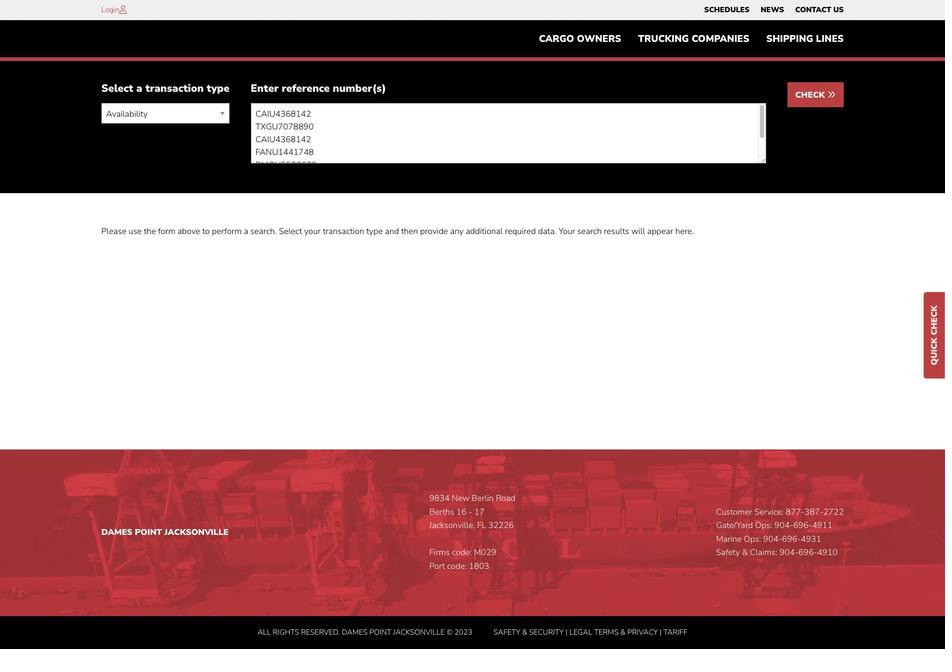 Task type: vqa. For each thing, say whether or not it's contained in the screenshot.
9834 new berlin road
no



Task type: describe. For each thing, give the bounding box(es) containing it.
customer service: 877-387-2722 gate/yard ops: 904-696-4911 marine ops: 904-696-4931 safety & claims: 904-696-4910
[[717, 506, 844, 559]]

enter reference number(s)
[[251, 81, 386, 96]]

search.
[[251, 226, 277, 237]]

berlin
[[472, 493, 494, 504]]

login
[[101, 5, 119, 15]]

1 horizontal spatial a
[[244, 226, 248, 237]]

1 vertical spatial code:
[[447, 560, 467, 572]]

shipping lines link
[[758, 28, 853, 50]]

quick check
[[929, 305, 941, 365]]

2 | from the left
[[660, 627, 662, 637]]

reference
[[282, 81, 330, 96]]

0 horizontal spatial dames
[[101, 526, 133, 538]]

all
[[258, 627, 271, 637]]

1 vertical spatial check
[[929, 305, 941, 335]]

additional
[[466, 226, 503, 237]]

to
[[202, 226, 210, 237]]

legal
[[570, 627, 593, 637]]

results
[[604, 226, 630, 237]]

us
[[834, 5, 844, 15]]

tariff
[[664, 627, 688, 637]]

4931
[[801, 533, 822, 545]]

trucking
[[639, 32, 689, 45]]

news
[[761, 5, 785, 15]]

privacy
[[628, 627, 658, 637]]

32226
[[489, 520, 514, 531]]

2 vertical spatial 696-
[[799, 547, 818, 559]]

4910
[[818, 547, 838, 559]]

0 horizontal spatial point
[[135, 526, 162, 538]]

gate/yard
[[717, 520, 754, 531]]

1 vertical spatial ops:
[[744, 533, 762, 545]]

all rights reserved. dames point jacksonville © 2023
[[258, 627, 473, 637]]

firms code:  m029 port code:  1803
[[430, 547, 497, 572]]

use
[[129, 226, 142, 237]]

dames point jacksonville
[[101, 526, 229, 538]]

quick
[[929, 337, 941, 365]]

reserved.
[[301, 627, 340, 637]]

1 vertical spatial jacksonville
[[393, 627, 445, 637]]

9834 new berlin road berths 16 - 17 jacksonville, fl 32226
[[430, 493, 516, 531]]

data.
[[538, 226, 557, 237]]

9834
[[430, 493, 450, 504]]

1 vertical spatial transaction
[[323, 226, 364, 237]]

2722
[[824, 506, 844, 518]]

tariff link
[[664, 627, 688, 637]]

17
[[475, 506, 485, 518]]

fl
[[477, 520, 487, 531]]

trucking companies
[[639, 32, 750, 45]]

number(s)
[[333, 81, 386, 96]]

menu bar containing schedules
[[699, 3, 850, 18]]

877-
[[786, 506, 805, 518]]

appear
[[648, 226, 674, 237]]

shipping
[[767, 32, 814, 45]]

4911
[[813, 520, 833, 531]]

service:
[[755, 506, 784, 518]]

please
[[101, 226, 126, 237]]

0 vertical spatial 904-
[[775, 520, 794, 531]]

1 horizontal spatial &
[[621, 627, 626, 637]]

1 vertical spatial 904-
[[764, 533, 783, 545]]

contact
[[796, 5, 832, 15]]

your
[[559, 226, 576, 237]]

cargo owners
[[539, 32, 622, 45]]

check button
[[788, 82, 844, 107]]

0 vertical spatial code:
[[452, 547, 472, 559]]

select a transaction type
[[101, 81, 230, 96]]

1 vertical spatial select
[[279, 226, 302, 237]]

legal terms & privacy link
[[570, 627, 658, 637]]

then
[[401, 226, 418, 237]]

1 vertical spatial 696-
[[783, 533, 801, 545]]

new
[[452, 493, 470, 504]]

any
[[450, 226, 464, 237]]

contact us link
[[796, 3, 844, 18]]

lines
[[817, 32, 844, 45]]

-
[[469, 506, 473, 518]]

safety & security | legal terms & privacy | tariff
[[494, 627, 688, 637]]

m029
[[474, 547, 497, 559]]



Task type: locate. For each thing, give the bounding box(es) containing it.
provide
[[420, 226, 448, 237]]

| left the tariff link
[[660, 627, 662, 637]]

| left legal
[[566, 627, 568, 637]]

type left the and
[[367, 226, 383, 237]]

2 vertical spatial 904-
[[780, 547, 799, 559]]

&
[[743, 547, 748, 559], [523, 627, 528, 637], [621, 627, 626, 637]]

696-
[[794, 520, 813, 531], [783, 533, 801, 545], [799, 547, 818, 559]]

will
[[632, 226, 646, 237]]

firms
[[430, 547, 450, 559]]

1 horizontal spatial select
[[279, 226, 302, 237]]

0 vertical spatial transaction
[[146, 81, 204, 96]]

safety & security link
[[494, 627, 564, 637]]

footer
[[0, 450, 946, 649]]

type
[[207, 81, 230, 96], [367, 226, 383, 237]]

select
[[101, 81, 133, 96], [279, 226, 302, 237]]

safety left the security
[[494, 627, 521, 637]]

safety down the "marine"
[[717, 547, 740, 559]]

claims:
[[750, 547, 778, 559]]

ops: down service:
[[756, 520, 773, 531]]

safety inside the customer service: 877-387-2722 gate/yard ops: 904-696-4911 marine ops: 904-696-4931 safety & claims: 904-696-4910
[[717, 547, 740, 559]]

login link
[[101, 5, 119, 15]]

0 vertical spatial point
[[135, 526, 162, 538]]

1 vertical spatial a
[[244, 226, 248, 237]]

schedules link
[[705, 3, 750, 18]]

code: up 1803
[[452, 547, 472, 559]]

and
[[385, 226, 399, 237]]

enter
[[251, 81, 279, 96]]

menu bar down schedules 'link' at the top right
[[531, 28, 853, 50]]

marine
[[717, 533, 742, 545]]

1 horizontal spatial transaction
[[323, 226, 364, 237]]

0 vertical spatial type
[[207, 81, 230, 96]]

0 horizontal spatial type
[[207, 81, 230, 96]]

0 horizontal spatial &
[[523, 627, 528, 637]]

1 vertical spatial menu bar
[[531, 28, 853, 50]]

0 vertical spatial 696-
[[794, 520, 813, 531]]

0 horizontal spatial check
[[796, 89, 828, 101]]

0 vertical spatial jacksonville
[[165, 526, 229, 538]]

1 vertical spatial safety
[[494, 627, 521, 637]]

above
[[178, 226, 200, 237]]

point
[[135, 526, 162, 538], [370, 627, 392, 637]]

footer containing 9834 new berlin road
[[0, 450, 946, 649]]

0 vertical spatial ops:
[[756, 520, 773, 531]]

0 horizontal spatial select
[[101, 81, 133, 96]]

1 | from the left
[[566, 627, 568, 637]]

shipping lines
[[767, 32, 844, 45]]

904- down 877-
[[775, 520, 794, 531]]

2 horizontal spatial &
[[743, 547, 748, 559]]

1 vertical spatial dames
[[342, 627, 368, 637]]

cargo
[[539, 32, 575, 45]]

1 horizontal spatial |
[[660, 627, 662, 637]]

& inside the customer service: 877-387-2722 gate/yard ops: 904-696-4911 marine ops: 904-696-4931 safety & claims: 904-696-4910
[[743, 547, 748, 559]]

check inside button
[[796, 89, 828, 101]]

387-
[[805, 506, 824, 518]]

here.
[[676, 226, 694, 237]]

16
[[457, 506, 467, 518]]

customer
[[717, 506, 753, 518]]

©
[[447, 627, 453, 637]]

terms
[[595, 627, 619, 637]]

Enter reference number(s) text field
[[251, 103, 767, 164]]

904- up claims:
[[764, 533, 783, 545]]

& left claims:
[[743, 547, 748, 559]]

type left the enter
[[207, 81, 230, 96]]

ops:
[[756, 520, 773, 531], [744, 533, 762, 545]]

your
[[304, 226, 321, 237]]

1 horizontal spatial dames
[[342, 627, 368, 637]]

1 horizontal spatial jacksonville
[[393, 627, 445, 637]]

required
[[505, 226, 536, 237]]

angle double right image
[[828, 90, 836, 99]]

0 vertical spatial menu bar
[[699, 3, 850, 18]]

1 horizontal spatial check
[[929, 305, 941, 335]]

1 horizontal spatial safety
[[717, 547, 740, 559]]

1 vertical spatial type
[[367, 226, 383, 237]]

0 vertical spatial a
[[136, 81, 142, 96]]

quick check link
[[925, 292, 946, 378]]

0 vertical spatial select
[[101, 81, 133, 96]]

search
[[578, 226, 602, 237]]

dames
[[101, 526, 133, 538], [342, 627, 368, 637]]

road
[[496, 493, 516, 504]]

contact us
[[796, 5, 844, 15]]

please use the form above to perform a search. select your transaction type and then provide any additional required data. your search results will appear here.
[[101, 226, 694, 237]]

port
[[430, 560, 445, 572]]

form
[[158, 226, 176, 237]]

0 horizontal spatial transaction
[[146, 81, 204, 96]]

0 vertical spatial safety
[[717, 547, 740, 559]]

rights
[[273, 627, 299, 637]]

0 horizontal spatial |
[[566, 627, 568, 637]]

1 horizontal spatial point
[[370, 627, 392, 637]]

owners
[[577, 32, 622, 45]]

904- right claims:
[[780, 547, 799, 559]]

security
[[530, 627, 564, 637]]

0 horizontal spatial a
[[136, 81, 142, 96]]

user image
[[119, 5, 127, 14]]

904-
[[775, 520, 794, 531], [764, 533, 783, 545], [780, 547, 799, 559]]

ops: up claims:
[[744, 533, 762, 545]]

1 horizontal spatial type
[[367, 226, 383, 237]]

0 vertical spatial dames
[[101, 526, 133, 538]]

menu bar
[[699, 3, 850, 18], [531, 28, 853, 50]]

check
[[796, 89, 828, 101], [929, 305, 941, 335]]

news link
[[761, 3, 785, 18]]

menu bar up shipping on the top right of page
[[699, 3, 850, 18]]

1 vertical spatial point
[[370, 627, 392, 637]]

perform
[[212, 226, 242, 237]]

cargo owners link
[[531, 28, 630, 50]]

the
[[144, 226, 156, 237]]

1803
[[469, 560, 490, 572]]

0 horizontal spatial safety
[[494, 627, 521, 637]]

code: right port
[[447, 560, 467, 572]]

jacksonville,
[[430, 520, 475, 531]]

code:
[[452, 547, 472, 559], [447, 560, 467, 572]]

0 horizontal spatial jacksonville
[[165, 526, 229, 538]]

trucking companies link
[[630, 28, 758, 50]]

2023
[[455, 627, 473, 637]]

companies
[[692, 32, 750, 45]]

0 vertical spatial check
[[796, 89, 828, 101]]

berths
[[430, 506, 455, 518]]

menu bar containing cargo owners
[[531, 28, 853, 50]]

& right terms
[[621, 627, 626, 637]]

schedules
[[705, 5, 750, 15]]

& left the security
[[523, 627, 528, 637]]



